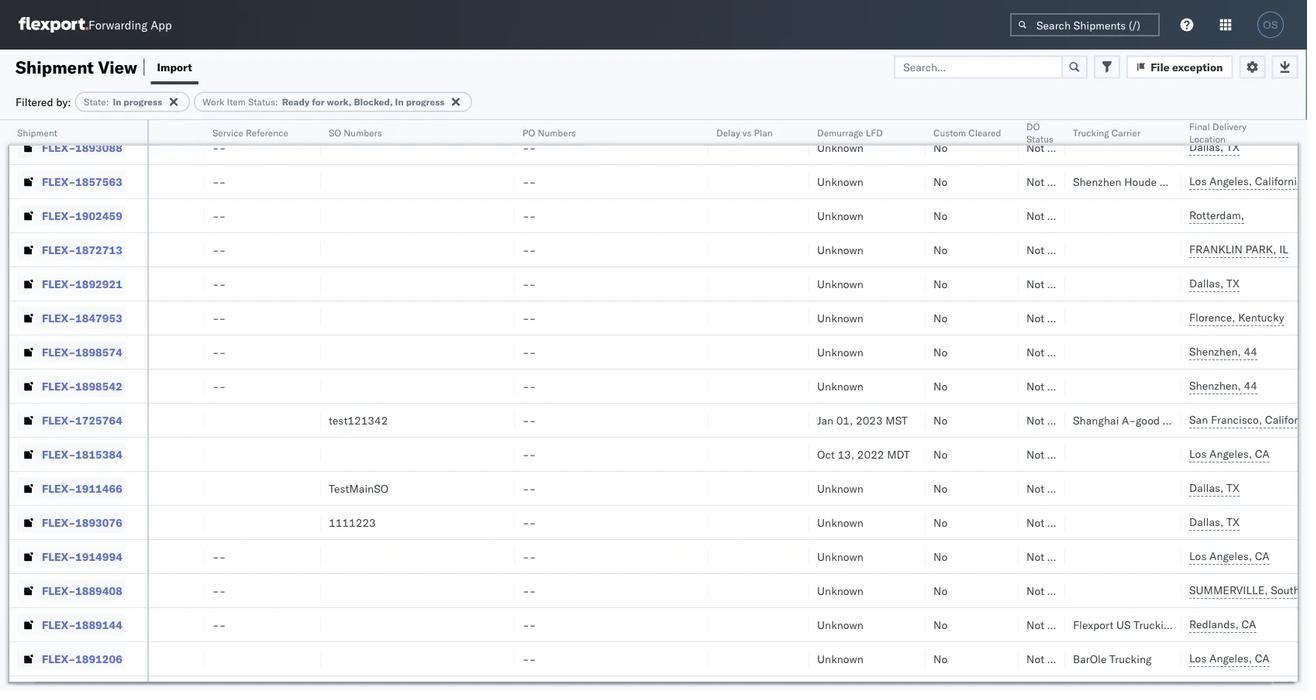 Task type: locate. For each thing, give the bounding box(es) containing it.
not
[[1027, 107, 1045, 120], [1027, 141, 1045, 154], [1027, 175, 1045, 188], [1027, 209, 1045, 223], [1027, 243, 1045, 257], [1027, 277, 1045, 291], [1027, 311, 1045, 325], [1027, 345, 1045, 359], [1027, 380, 1045, 393], [1027, 414, 1045, 427], [1027, 448, 1045, 461], [1027, 482, 1045, 496], [1027, 516, 1045, 530], [1027, 550, 1045, 564], [1027, 584, 1045, 598], [1027, 618, 1045, 632], [1027, 653, 1045, 666]]

13 no from the top
[[934, 516, 948, 530]]

1 horizontal spatial status
[[1027, 133, 1054, 145]]

filtered by:
[[16, 95, 71, 109]]

demurrage lfd
[[817, 127, 883, 138]]

unknown for flex-1914994
[[817, 550, 864, 564]]

dallas, down san
[[1190, 482, 1224, 495]]

2 shenzhen, from the top
[[1190, 379, 1241, 393]]

3 resize handle column header from the left
[[186, 120, 205, 692]]

3 angeles, from the top
[[1210, 550, 1252, 563]]

1 unknown from the top
[[817, 107, 864, 120]]

lfd
[[866, 127, 883, 138]]

shipment inside button
[[17, 127, 57, 138]]

not for flex-1898574
[[1027, 345, 1045, 359]]

11 sent from the top
[[1047, 448, 1070, 461]]

angeles, down francisco, at the bottom right of the page
[[1210, 447, 1252, 461]]

not sent for 1847953
[[1027, 311, 1070, 325]]

2 los angeles, ca from the top
[[1190, 550, 1270, 563]]

shipment down the filtered
[[17, 127, 57, 138]]

16 not from the top
[[1027, 618, 1045, 632]]

shenzhen, 44 up francisco, at the bottom right of the page
[[1190, 379, 1258, 393]]

demurrage
[[817, 127, 864, 138]]

3 no from the top
[[934, 175, 948, 188]]

flex- down booking numbers
[[42, 141, 75, 154]]

2 tx from the top
[[1227, 140, 1240, 154]]

not for flex-1889408
[[1027, 584, 1045, 598]]

12 not sent from the top
[[1027, 482, 1070, 496]]

0 horizontal spatial progress
[[124, 96, 162, 108]]

1 44 from the top
[[1244, 345, 1258, 359]]

flex- down the flex-1847953 button
[[42, 345, 75, 359]]

16 sent from the top
[[1047, 618, 1070, 632]]

16 not sent from the top
[[1027, 618, 1070, 632]]

florence, kentucky
[[1190, 311, 1285, 325]]

0 horizontal spatial numbers
[[55, 127, 94, 138]]

numbers inside button
[[55, 127, 94, 138]]

not for flex-1911466
[[1027, 482, 1045, 496]]

2 shenzhen, 44 from the top
[[1190, 379, 1258, 393]]

17 no from the top
[[934, 653, 948, 666]]

flex-1893076
[[42, 516, 122, 530]]

: up booking numbers button
[[106, 96, 109, 108]]

0 horizontal spatial in
[[113, 96, 121, 108]]

8 not sent from the top
[[1027, 345, 1070, 359]]

file
[[1151, 60, 1170, 74]]

44 up san francisco, californi
[[1244, 379, 1258, 393]]

sent for flex-1898542
[[1047, 380, 1070, 393]]

0 horizontal spatial status
[[248, 96, 275, 108]]

1815384
[[75, 448, 122, 461]]

5 sent from the top
[[1047, 243, 1070, 257]]

2 vertical spatial los angeles, ca
[[1190, 652, 1270, 666]]

demurrage lfd button
[[810, 123, 910, 139]]

17 not from the top
[[1027, 653, 1045, 666]]

17 sent from the top
[[1047, 653, 1070, 666]]

flex- inside 'button'
[[42, 141, 75, 154]]

not for flex-1902459
[[1027, 209, 1045, 223]]

2 not from the top
[[1027, 141, 1045, 154]]

flex-
[[42, 107, 75, 120], [42, 141, 75, 154], [42, 175, 75, 188], [42, 209, 75, 223], [42, 243, 75, 257], [42, 277, 75, 291], [42, 311, 75, 325], [42, 345, 75, 359], [42, 380, 75, 393], [42, 414, 75, 427], [42, 448, 75, 461], [42, 482, 75, 496], [42, 516, 75, 530], [42, 550, 75, 564], [42, 584, 75, 598], [42, 618, 75, 632], [42, 653, 75, 666]]

4 los from the top
[[1190, 652, 1207, 666]]

1889144
[[75, 618, 122, 632]]

not sent for 1898574
[[1027, 345, 1070, 359]]

flex- down flex-1914994 button
[[42, 584, 75, 598]]

jan 01, 2023 mst
[[817, 414, 908, 427]]

13 flex- from the top
[[42, 516, 75, 530]]

angeles, down redlands, ca at the bottom right of page
[[1210, 652, 1252, 666]]

123fdfa456
[[19, 448, 79, 461]]

12 sent from the top
[[1047, 482, 1070, 496]]

flex- for 1898574
[[42, 345, 75, 359]]

2 angeles, from the top
[[1210, 447, 1252, 461]]

14 no from the top
[[934, 550, 948, 564]]

not for flex-1891206
[[1027, 653, 1045, 666]]

no
[[934, 107, 948, 120], [934, 141, 948, 154], [934, 175, 948, 188], [934, 209, 948, 223], [934, 243, 948, 257], [934, 277, 948, 291], [934, 311, 948, 325], [934, 345, 948, 359], [934, 380, 948, 393], [934, 414, 948, 427], [934, 448, 948, 461], [934, 482, 948, 496], [934, 516, 948, 530], [934, 550, 948, 564], [934, 584, 948, 598], [934, 618, 948, 632], [934, 653, 948, 666]]

not for flex-1892921
[[1027, 277, 1045, 291]]

9 no from the top
[[934, 380, 948, 393]]

unknown for flex-1889144
[[817, 618, 864, 632]]

1 horizontal spatial progress
[[406, 96, 445, 108]]

1 vertical spatial los angeles, ca
[[1190, 550, 1270, 563]]

numbers right so
[[344, 127, 382, 138]]

4 sent from the top
[[1047, 209, 1070, 223]]

flex- down flex-1857563 button
[[42, 209, 75, 223]]

flex- for 1857563
[[42, 175, 75, 188]]

park,
[[1246, 243, 1277, 256]]

sent for flex-1815384
[[1047, 448, 1070, 461]]

unknown for flex-1902459
[[817, 209, 864, 223]]

flex- for 1914994
[[42, 550, 75, 564]]

san francisco, californi
[[1190, 413, 1307, 427]]

dallas, up summerville,
[[1190, 516, 1224, 529]]

no for 1893076
[[934, 516, 948, 530]]

numbers for po numbers
[[538, 127, 576, 138]]

5 no from the top
[[934, 243, 948, 257]]

franklin
[[1190, 243, 1243, 256]]

12 not from the top
[[1027, 482, 1045, 496]]

numbers right po
[[538, 127, 576, 138]]

not sent for 1857563
[[1027, 175, 1070, 188]]

dallas, tx down san
[[1190, 482, 1240, 495]]

5 resize handle column header from the left
[[496, 120, 515, 692]]

5 tx from the top
[[1227, 516, 1240, 529]]

il
[[1280, 243, 1289, 256]]

7 flex- from the top
[[42, 311, 75, 325]]

flex-1914994
[[42, 550, 122, 564]]

14 not from the top
[[1027, 550, 1045, 564]]

trucking right do status
[[1073, 127, 1109, 138]]

4 not from the top
[[1027, 209, 1045, 223]]

0 vertical spatial los angeles, ca
[[1190, 447, 1270, 461]]

1914994
[[75, 550, 122, 564]]

1 vertical spatial 44
[[1244, 379, 1258, 393]]

1 flex- from the top
[[42, 107, 75, 120]]

dallas, tx for 1911466
[[1190, 482, 1240, 495]]

tx up delivery
[[1227, 106, 1240, 120]]

3 unknown from the top
[[817, 175, 864, 188]]

angeles, up rotterdam,
[[1210, 174, 1252, 188]]

flex- down the flex-1893088 'button'
[[42, 175, 75, 188]]

shipment for shipment view
[[16, 56, 94, 78]]

work,
[[327, 96, 352, 108]]

reference
[[246, 127, 288, 138]]

unknown for flex-1893076
[[817, 516, 864, 530]]

not for flex-1815384
[[1027, 448, 1045, 461]]

2022
[[857, 448, 884, 461]]

sent for flex-1725764
[[1047, 414, 1070, 427]]

status down the do
[[1027, 133, 1054, 145]]

los up summerville,
[[1190, 550, 1207, 563]]

not for flex-1893076
[[1027, 516, 1045, 530]]

carrier left final
[[1112, 127, 1141, 138]]

2 sent from the top
[[1047, 141, 1070, 154]]

14 unknown from the top
[[817, 618, 864, 632]]

0 horizontal spatial carrier
[[1112, 127, 1141, 138]]

1 angeles, from the top
[[1210, 174, 1252, 188]]

progress down view
[[124, 96, 162, 108]]

14 flex- from the top
[[42, 550, 75, 564]]

6 not from the top
[[1027, 277, 1045, 291]]

1911466
[[75, 482, 122, 496]]

flex- down the flex-1889144 button
[[42, 653, 75, 666]]

6 not sent from the top
[[1027, 277, 1070, 291]]

angeles, for 1891206
[[1210, 652, 1252, 666]]

unknown for flex-1857563
[[817, 175, 864, 188]]

flex- for 1893066
[[42, 107, 75, 120]]

15 no from the top
[[934, 584, 948, 598]]

flex- up '222test666de'
[[42, 448, 75, 461]]

flex- down flex-1893076 button
[[42, 550, 75, 564]]

mdt
[[887, 448, 910, 461]]

kentucky
[[1239, 311, 1285, 325]]

1872713
[[75, 243, 122, 257]]

tx down delivery
[[1227, 140, 1240, 154]]

15 sent from the top
[[1047, 584, 1070, 598]]

status right item
[[248, 96, 275, 108]]

10 sent from the top
[[1047, 414, 1070, 427]]

10 no from the top
[[934, 414, 948, 427]]

12 resize handle column header from the left
[[1280, 120, 1298, 692]]

9 sent from the top
[[1047, 380, 1070, 393]]

1889408
[[75, 584, 122, 598]]

do status
[[1027, 121, 1054, 145]]

shipment up by:
[[16, 56, 94, 78]]

summerville, south c
[[1190, 584, 1307, 597]]

4 resize handle column header from the left
[[302, 120, 321, 692]]

in right state
[[113, 96, 121, 108]]

1111223
[[329, 516, 376, 530]]

9 flex- from the top
[[42, 380, 75, 393]]

flex- down '222test666de'
[[42, 516, 75, 530]]

no for 1889408
[[934, 584, 948, 598]]

2 horizontal spatial numbers
[[538, 127, 576, 138]]

test121342 up testmainso
[[329, 414, 388, 427]]

trucking down the us
[[1110, 653, 1152, 666]]

flex- down flex-1892921 button
[[42, 311, 75, 325]]

7 sent from the top
[[1047, 311, 1070, 325]]

6 no from the top
[[934, 277, 948, 291]]

dallas, tx up final delivery location
[[1190, 106, 1240, 120]]

15 unknown from the top
[[817, 653, 864, 666]]

los up rotterdam,
[[1190, 174, 1207, 188]]

2 unknown from the top
[[817, 141, 864, 154]]

0 vertical spatial shenzhen,
[[1190, 345, 1241, 359]]

4 tx from the top
[[1227, 482, 1240, 495]]

flex- for 1893076
[[42, 516, 75, 530]]

tx up florence, kentucky
[[1227, 277, 1240, 290]]

numbers for booking numbers
[[55, 127, 94, 138]]

11 not sent from the top
[[1027, 448, 1070, 461]]

shenzhen, down florence,
[[1190, 345, 1241, 359]]

los angeles, ca down redlands, ca at the bottom right of page
[[1190, 652, 1270, 666]]

dallas, tx
[[1190, 106, 1240, 120], [1190, 140, 1240, 154], [1190, 277, 1240, 290], [1190, 482, 1240, 495], [1190, 516, 1240, 529]]

service reference button
[[205, 123, 306, 139]]

os button
[[1253, 7, 1289, 43]]

in
[[113, 96, 121, 108], [395, 96, 404, 108]]

os
[[1264, 19, 1278, 31]]

not sent for 1872713
[[1027, 243, 1070, 257]]

ca for 1914994
[[1255, 550, 1270, 563]]

ca up summerville, south c
[[1255, 550, 1270, 563]]

us
[[1117, 618, 1131, 632]]

los
[[1190, 174, 1207, 188], [1190, 447, 1207, 461], [1190, 550, 1207, 563], [1190, 652, 1207, 666]]

status
[[248, 96, 275, 108], [1027, 133, 1054, 145]]

los angeles, ca
[[1190, 447, 1270, 461], [1190, 550, 1270, 563], [1190, 652, 1270, 666]]

no for 1893088
[[934, 141, 948, 154]]

no for 1725764
[[934, 414, 948, 427]]

flex- down flex-1889408 "button"
[[42, 618, 75, 632]]

ca down san francisco, californi
[[1255, 447, 1270, 461]]

1 shenzhen, from the top
[[1190, 345, 1241, 359]]

flex-1889408 button
[[17, 580, 125, 602]]

44 down kentucky
[[1244, 345, 1258, 359]]

flexport. image
[[19, 17, 88, 33]]

tx
[[1227, 106, 1240, 120], [1227, 140, 1240, 154], [1227, 277, 1240, 290], [1227, 482, 1240, 495], [1227, 516, 1240, 529]]

1 horizontal spatial test121342
[[329, 414, 388, 427]]

angeles,
[[1210, 174, 1252, 188], [1210, 447, 1252, 461], [1210, 550, 1252, 563], [1210, 652, 1252, 666]]

0 vertical spatial 44
[[1244, 345, 1258, 359]]

flex- down flex-1902459 button
[[42, 243, 75, 257]]

10 flex- from the top
[[42, 414, 75, 427]]

sent for flex-1902459
[[1047, 209, 1070, 223]]

not for flex-1857563
[[1027, 175, 1045, 188]]

17 not sent from the top
[[1027, 653, 1070, 666]]

flex-1815384 button
[[17, 444, 125, 466]]

sent for flex-1893076
[[1047, 516, 1070, 530]]

location
[[1190, 133, 1226, 145]]

flex-1847953 button
[[17, 307, 125, 329]]

3 dallas, tx from the top
[[1190, 277, 1240, 290]]

1 horizontal spatial :
[[275, 96, 278, 108]]

not sent for 1889408
[[1027, 584, 1070, 598]]

5 unknown from the top
[[817, 243, 864, 257]]

dallas,
[[1190, 106, 1224, 120], [1190, 140, 1224, 154], [1190, 277, 1224, 290], [1190, 482, 1224, 495], [1190, 516, 1224, 529]]

4 flex- from the top
[[42, 209, 75, 223]]

los down san
[[1190, 447, 1207, 461]]

dallas, up florence,
[[1190, 277, 1224, 290]]

1 resize handle column header from the left
[[0, 120, 11, 692]]

los angeles, ca for 123fdfa456
[[1190, 447, 1270, 461]]

shenzhen, 44 down florence,
[[1190, 345, 1258, 359]]

flex- for 1911466
[[42, 482, 75, 496]]

shenzhen,
[[1190, 345, 1241, 359], [1190, 379, 1241, 393]]

13 not sent from the top
[[1027, 516, 1070, 530]]

carrier right open
[[1208, 618, 1242, 632]]

1 horizontal spatial carrier
[[1208, 618, 1242, 632]]

sent for flex-1898574
[[1047, 345, 1070, 359]]

flex- for 1889408
[[42, 584, 75, 598]]

sent for flex-1857563
[[1047, 175, 1070, 188]]

flex-1889408
[[42, 584, 122, 598]]

sent for flex-1891206
[[1047, 653, 1070, 666]]

1 vertical spatial shenzhen, 44
[[1190, 379, 1258, 393]]

3 not sent from the top
[[1027, 175, 1070, 188]]

ca down redlands, ca at the bottom right of page
[[1255, 652, 1270, 666]]

4 dallas, tx from the top
[[1190, 482, 1240, 495]]

flex- for 1872713
[[42, 243, 75, 257]]

1 los from the top
[[1190, 174, 1207, 188]]

in right blocked,
[[395, 96, 404, 108]]

not sent
[[1027, 107, 1070, 120], [1027, 141, 1070, 154], [1027, 175, 1070, 188], [1027, 209, 1070, 223], [1027, 243, 1070, 257], [1027, 277, 1070, 291], [1027, 311, 1070, 325], [1027, 345, 1070, 359], [1027, 380, 1070, 393], [1027, 414, 1070, 427], [1027, 448, 1070, 461], [1027, 482, 1070, 496], [1027, 516, 1070, 530], [1027, 550, 1070, 564], [1027, 584, 1070, 598], [1027, 618, 1070, 632], [1027, 653, 1070, 666]]

dallas, tx down franklin on the top
[[1190, 277, 1240, 290]]

2 44 from the top
[[1244, 379, 1258, 393]]

los down open
[[1190, 652, 1207, 666]]

--
[[19, 107, 32, 120], [212, 107, 226, 120], [523, 107, 536, 120], [19, 141, 32, 154], [212, 141, 226, 154], [523, 141, 536, 154], [19, 175, 32, 188], [212, 175, 226, 188], [523, 175, 536, 188], [19, 209, 32, 223], [212, 209, 226, 223], [523, 209, 536, 223], [19, 243, 32, 257], [212, 243, 226, 257], [523, 243, 536, 257], [19, 277, 32, 291], [212, 277, 226, 291], [523, 277, 536, 291], [19, 311, 32, 325], [212, 311, 226, 325], [523, 311, 536, 325], [19, 345, 32, 359], [212, 345, 226, 359], [523, 345, 536, 359], [19, 380, 32, 393], [212, 380, 226, 393], [523, 380, 536, 393], [523, 414, 536, 427], [523, 448, 536, 461], [523, 482, 536, 496], [523, 516, 536, 530], [19, 550, 32, 564], [212, 550, 226, 564], [523, 550, 536, 564], [19, 584, 32, 598], [212, 584, 226, 598], [523, 584, 536, 598], [19, 618, 32, 632], [212, 618, 226, 632], [523, 618, 536, 632], [523, 653, 536, 666]]

angeles, up summerville,
[[1210, 550, 1252, 563]]

0 horizontal spatial test121342
[[19, 414, 78, 427]]

flex- up 123fdfa456
[[42, 414, 75, 427]]

for
[[312, 96, 325, 108]]

not for flex-1889144
[[1027, 618, 1045, 632]]

Search... text field
[[894, 55, 1063, 79]]

angeles, for 1815384
[[1210, 447, 1252, 461]]

flex- down flex-1872713 button
[[42, 277, 75, 291]]

flex-1857563 button
[[17, 171, 125, 193]]

dallas, tx for 1893088
[[1190, 140, 1240, 154]]

trucking carrier
[[1073, 127, 1141, 138]]

trucking
[[1073, 127, 1109, 138], [1134, 618, 1176, 632], [1110, 653, 1152, 666]]

dallas, tx for 1892921
[[1190, 277, 1240, 290]]

1 horizontal spatial in
[[395, 96, 404, 108]]

Search Shipments (/) text field
[[1010, 13, 1160, 36]]

flex- down flex-1898574 button
[[42, 380, 75, 393]]

final
[[1190, 121, 1210, 132]]

unknown for flex-1893088
[[817, 141, 864, 154]]

0 vertical spatial shenzhen, 44
[[1190, 345, 1258, 359]]

delay vs plan
[[717, 127, 773, 138]]

flex-1893066
[[42, 107, 122, 120]]

angeles, for 1914994
[[1210, 550, 1252, 563]]

44 for 1898574
[[1244, 345, 1258, 359]]

shanghai
[[1073, 414, 1119, 427]]

numbers up flex-1893088
[[55, 127, 94, 138]]

resize handle column header
[[0, 120, 11, 692], [129, 120, 147, 692], [186, 120, 205, 692], [302, 120, 321, 692], [496, 120, 515, 692], [690, 120, 709, 692], [791, 120, 810, 692], [907, 120, 926, 692], [1000, 120, 1019, 692], [1047, 120, 1065, 692], [1163, 120, 1182, 692], [1280, 120, 1298, 692]]

1893076
[[75, 516, 122, 530]]

1 horizontal spatial numbers
[[344, 127, 382, 138]]

shenzhen, for flex-1898542
[[1190, 379, 1241, 393]]

1 vertical spatial shipment
[[17, 127, 57, 138]]

11 flex- from the top
[[42, 448, 75, 461]]

not for flex-1847953
[[1027, 311, 1045, 325]]

dallas, up final
[[1190, 106, 1224, 120]]

2 los from the top
[[1190, 447, 1207, 461]]

5 dallas, tx from the top
[[1190, 516, 1240, 529]]

shenzhen, up san
[[1190, 379, 1241, 393]]

oct 13, 2022 mdt
[[817, 448, 910, 461]]

6 unknown from the top
[[817, 277, 864, 291]]

: left ready
[[275, 96, 278, 108]]

ready
[[282, 96, 310, 108]]

south
[[1271, 584, 1300, 597]]

item
[[227, 96, 246, 108]]

not sent for 1898542
[[1027, 380, 1070, 393]]

9 not from the top
[[1027, 380, 1045, 393]]

los angeles, ca down francisco, at the bottom right of the page
[[1190, 447, 1270, 461]]

1 progress from the left
[[124, 96, 162, 108]]

flex- for 1815384
[[42, 448, 75, 461]]

flex-1893088 button
[[17, 137, 125, 159]]

dallas, tx down final
[[1190, 140, 1240, 154]]

flex-1898574 button
[[17, 342, 125, 363]]

15 not sent from the top
[[1027, 584, 1070, 598]]

final delivery location button
[[1182, 117, 1283, 145]]

tx down consignee
[[1227, 482, 1240, 495]]

7 no from the top
[[934, 311, 948, 325]]

los angeles, ca up summerville,
[[1190, 550, 1270, 563]]

8 no from the top
[[934, 345, 948, 359]]

no for 1898542
[[934, 380, 948, 393]]

5 not from the top
[[1027, 243, 1045, 257]]

dallas, tx up summerville,
[[1190, 516, 1240, 529]]

test121342 up 123fdfa456
[[19, 414, 78, 427]]

0 vertical spatial shipment
[[16, 56, 94, 78]]

1 sent from the top
[[1047, 107, 1070, 120]]

flex- up booking numbers
[[42, 107, 75, 120]]

c
[[1303, 584, 1307, 597]]

1 vertical spatial shenzhen,
[[1190, 379, 1241, 393]]

0 horizontal spatial :
[[106, 96, 109, 108]]

17 flex- from the top
[[42, 653, 75, 666]]

unknown for flex-1911466
[[817, 482, 864, 496]]

consignee
[[1213, 414, 1265, 427]]

-
[[19, 107, 25, 120], [25, 107, 32, 120], [212, 107, 219, 120], [219, 107, 226, 120], [523, 107, 529, 120], [529, 107, 536, 120], [19, 141, 25, 154], [25, 141, 32, 154], [212, 141, 219, 154], [219, 141, 226, 154], [523, 141, 529, 154], [529, 141, 536, 154], [19, 175, 25, 188], [25, 175, 32, 188], [212, 175, 219, 188], [219, 175, 226, 188], [523, 175, 529, 188], [529, 175, 536, 188], [19, 209, 25, 223], [25, 209, 32, 223], [212, 209, 219, 223], [219, 209, 226, 223], [523, 209, 529, 223], [529, 209, 536, 223], [19, 243, 25, 257], [25, 243, 32, 257], [212, 243, 219, 257], [219, 243, 226, 257], [523, 243, 529, 257], [529, 243, 536, 257], [19, 277, 25, 291], [25, 277, 32, 291], [212, 277, 219, 291], [219, 277, 226, 291], [523, 277, 529, 291], [529, 277, 536, 291], [19, 311, 25, 325], [25, 311, 32, 325], [212, 311, 219, 325], [219, 311, 226, 325], [523, 311, 529, 325], [529, 311, 536, 325], [19, 345, 25, 359], [25, 345, 32, 359], [212, 345, 219, 359], [219, 345, 226, 359], [523, 345, 529, 359], [529, 345, 536, 359], [19, 380, 25, 393], [25, 380, 32, 393], [212, 380, 219, 393], [219, 380, 226, 393], [523, 380, 529, 393], [529, 380, 536, 393], [523, 414, 529, 427], [529, 414, 536, 427], [523, 448, 529, 461], [529, 448, 536, 461], [523, 482, 529, 496], [529, 482, 536, 496], [523, 516, 529, 530], [529, 516, 536, 530], [19, 550, 25, 564], [25, 550, 32, 564], [212, 550, 219, 564], [219, 550, 226, 564], [523, 550, 529, 564], [529, 550, 536, 564], [19, 584, 25, 598], [25, 584, 32, 598], [212, 584, 219, 598], [219, 584, 226, 598], [523, 584, 529, 598], [529, 584, 536, 598], [19, 618, 25, 632], [25, 618, 32, 632], [212, 618, 219, 632], [219, 618, 226, 632], [523, 618, 529, 632], [529, 618, 536, 632], [523, 653, 529, 666], [529, 653, 536, 666]]

trucking right the us
[[1134, 618, 1176, 632]]

1892921
[[75, 277, 122, 291]]

16 flex- from the top
[[42, 618, 75, 632]]

10 not sent from the top
[[1027, 414, 1070, 427]]

13 unknown from the top
[[817, 584, 864, 598]]

1 numbers from the left
[[55, 127, 94, 138]]

sent for flex-1872713
[[1047, 243, 1070, 257]]

tx up summerville,
[[1227, 516, 1240, 529]]

not sent for 1892921
[[1027, 277, 1070, 291]]

los for flex-1815384
[[1190, 447, 1207, 461]]

flex- down 123fdfa456
[[42, 482, 75, 496]]

progress right blocked,
[[406, 96, 445, 108]]

booking numbers
[[19, 127, 94, 138]]

2 flex- from the top
[[42, 141, 75, 154]]

flex- for 1892921
[[42, 277, 75, 291]]

1 shenzhen, 44 from the top
[[1190, 345, 1258, 359]]

ca for 1891206
[[1255, 652, 1270, 666]]

11 unknown from the top
[[817, 516, 864, 530]]

2 dallas, from the top
[[1190, 140, 1224, 154]]

12 unknown from the top
[[817, 550, 864, 564]]

los for flex-1891206
[[1190, 652, 1207, 666]]

dallas, down final
[[1190, 140, 1224, 154]]

not sent for 1893088
[[1027, 141, 1070, 154]]

flex-1911466 button
[[17, 478, 125, 500]]

not for flex-1914994
[[1027, 550, 1045, 564]]

service
[[212, 127, 243, 138]]

flex- for 1898542
[[42, 380, 75, 393]]



Task type: describe. For each thing, give the bounding box(es) containing it.
flex- for 1847953
[[42, 311, 75, 325]]

sent for flex-1889144
[[1047, 618, 1070, 632]]

1891206
[[75, 653, 122, 666]]

exception
[[1173, 60, 1223, 74]]

flex- for 1902459
[[42, 209, 75, 223]]

1898574
[[75, 345, 122, 359]]

unknown for flex-1891206
[[817, 653, 864, 666]]

numbers for so numbers
[[344, 127, 382, 138]]

unknown for flex-1872713
[[817, 243, 864, 257]]

2 resize handle column header from the left
[[129, 120, 147, 692]]

a-
[[1122, 414, 1136, 427]]

so numbers
[[329, 127, 382, 138]]

booking numbers button
[[11, 123, 189, 139]]

summerville,
[[1190, 584, 1268, 597]]

1 vertical spatial trucking
[[1134, 618, 1176, 632]]

2 vertical spatial trucking
[[1110, 653, 1152, 666]]

service reference
[[212, 127, 288, 138]]

sent for flex-1914994
[[1047, 550, 1070, 564]]

no for 1902459
[[934, 209, 948, 223]]

so
[[329, 127, 341, 138]]

state : in progress
[[84, 96, 162, 108]]

1847953
[[75, 311, 122, 325]]

app
[[151, 17, 172, 32]]

sent for flex-1889408
[[1047, 584, 1070, 598]]

no for 1889144
[[934, 618, 948, 632]]

not for flex-1725764
[[1027, 414, 1045, 427]]

flex-1872713
[[42, 243, 122, 257]]

ca down summerville, south c
[[1242, 618, 1257, 632]]

california
[[1255, 174, 1303, 188]]

state
[[84, 96, 106, 108]]

1 vertical spatial status
[[1027, 133, 1054, 145]]

work
[[203, 96, 224, 108]]

dallas, tx for 1893076
[[1190, 516, 1240, 529]]

los angeles, ca for --
[[1190, 550, 1270, 563]]

dallas, for flex-1911466
[[1190, 482, 1224, 495]]

file exception
[[1151, 60, 1223, 74]]

1 dallas, tx from the top
[[1190, 106, 1240, 120]]

1 : from the left
[[106, 96, 109, 108]]

open
[[1179, 618, 1205, 632]]

0 vertical spatial carrier
[[1112, 127, 1141, 138]]

7 resize handle column header from the left
[[791, 120, 810, 692]]

work item status : ready for work, blocked, in progress
[[203, 96, 445, 108]]

sent for flex-1911466
[[1047, 482, 1070, 496]]

flex-1725764 button
[[17, 410, 125, 432]]

flex-1847953
[[42, 311, 122, 325]]

flex- for 1891206
[[42, 653, 75, 666]]

2 test121342 from the left
[[329, 414, 388, 427]]

not sent for 1893076
[[1027, 516, 1070, 530]]

dallas, for flex-1893076
[[1190, 516, 1224, 529]]

ca for 1815384
[[1255, 447, 1270, 461]]

shanghai a-good logistics, consignee
[[1073, 414, 1265, 427]]

shenzhen, 44 for 1898574
[[1190, 345, 1258, 359]]

view
[[98, 56, 137, 78]]

no for 1815384
[[934, 448, 948, 461]]

1893088
[[75, 141, 122, 154]]

no for 1891206
[[934, 653, 948, 666]]

flexport
[[1073, 618, 1114, 632]]

1 not from the top
[[1027, 107, 1045, 120]]

flex-1891206
[[42, 653, 122, 666]]

flex-1892921
[[42, 277, 122, 291]]

flex-1898542
[[42, 380, 122, 393]]

not sent for 1914994
[[1027, 550, 1070, 564]]

flex-1911466
[[42, 482, 122, 496]]

forwarding app
[[88, 17, 172, 32]]

flex-1815384
[[42, 448, 122, 461]]

1857563
[[75, 175, 122, 188]]

not for flex-1898542
[[1027, 380, 1045, 393]]

10 resize handle column header from the left
[[1047, 120, 1065, 692]]

6 resize handle column header from the left
[[690, 120, 709, 692]]

barole trucking
[[1073, 653, 1152, 666]]

angeles, for 1857563
[[1210, 174, 1252, 188]]

flex-1898574
[[42, 345, 122, 359]]

tx for 1893088
[[1227, 140, 1240, 154]]

flex-1725764
[[42, 414, 122, 427]]

unknown for flex-1889408
[[817, 584, 864, 598]]

1 in from the left
[[113, 96, 121, 108]]

tx for 1892921
[[1227, 277, 1240, 290]]

mst
[[886, 414, 908, 427]]

jan
[[817, 414, 834, 427]]

sent for flex-1893088
[[1047, 141, 1070, 154]]

1898542
[[75, 380, 122, 393]]

tx for 1893076
[[1227, 516, 1240, 529]]

po numbers
[[523, 127, 576, 138]]

not for flex-1893088
[[1027, 141, 1045, 154]]

unknown for flex-1892921
[[817, 277, 864, 291]]

1 no from the top
[[934, 107, 948, 120]]

po
[[523, 127, 535, 138]]

flex- for 1889144
[[42, 618, 75, 632]]

shipment view
[[16, 56, 137, 78]]

no for 1898574
[[934, 345, 948, 359]]

9 resize handle column header from the left
[[1000, 120, 1019, 692]]

rotterdam,
[[1190, 209, 1245, 222]]

san
[[1190, 413, 1208, 427]]

not sent for 1911466
[[1027, 482, 1070, 496]]

no for 1892921
[[934, 277, 948, 291]]

redlands,
[[1190, 618, 1239, 632]]

1 dallas, from the top
[[1190, 106, 1224, 120]]

0 vertical spatial trucking
[[1073, 127, 1109, 138]]

flex-1898542 button
[[17, 376, 125, 397]]

no for 1914994
[[934, 550, 948, 564]]

delay
[[717, 127, 740, 138]]

import
[[157, 60, 192, 74]]

delivery
[[1213, 121, 1247, 132]]

los for flex-1914994
[[1190, 550, 1207, 563]]

unknown for flex-1847953
[[817, 311, 864, 325]]

0 vertical spatial status
[[248, 96, 275, 108]]

los for flex-1857563
[[1190, 174, 1207, 188]]

sent for flex-1847953
[[1047, 311, 1070, 325]]

sent for flex-1892921
[[1047, 277, 1070, 291]]

not sent for 1889144
[[1027, 618, 1070, 632]]

13,
[[838, 448, 855, 461]]

shipment button
[[9, 123, 132, 139]]

1 tx from the top
[[1227, 106, 1240, 120]]

1 vertical spatial carrier
[[1208, 618, 1242, 632]]

dallas, for flex-1892921
[[1190, 277, 1224, 290]]

import button
[[151, 50, 198, 85]]

2 : from the left
[[275, 96, 278, 108]]

01,
[[836, 414, 853, 427]]

not sent for 1725764
[[1027, 414, 1070, 427]]

flex-1892921 button
[[17, 273, 125, 295]]

flex-1902459 button
[[17, 205, 125, 227]]

flex-1889144 button
[[17, 615, 125, 636]]

8 resize handle column header from the left
[[907, 120, 926, 692]]

3 los angeles, ca from the top
[[1190, 652, 1270, 666]]

not sent for 1891206
[[1027, 653, 1070, 666]]

flex-1902459
[[42, 209, 122, 223]]

unknown for flex-1898542
[[817, 380, 864, 393]]

2 in from the left
[[395, 96, 404, 108]]

custom cleared
[[934, 127, 1002, 138]]

flex-1857563
[[42, 175, 122, 188]]

1 test121342 from the left
[[19, 414, 78, 427]]

2468135
[[19, 516, 66, 530]]

flex-1889144
[[42, 618, 122, 632]]

shenzhen, 44 for 1898542
[[1190, 379, 1258, 393]]

barole
[[1073, 653, 1107, 666]]

good
[[1136, 414, 1160, 427]]

custom
[[934, 127, 966, 138]]

2 progress from the left
[[406, 96, 445, 108]]

flex- for 1725764
[[42, 414, 75, 427]]

222test666de
[[19, 482, 90, 496]]

no for 1847953
[[934, 311, 948, 325]]

flex- for 1893088
[[42, 141, 75, 154]]

not sent for 1902459
[[1027, 209, 1070, 223]]

tx for 1911466
[[1227, 482, 1240, 495]]

cleared
[[969, 127, 1002, 138]]

redlands, ca
[[1190, 618, 1257, 632]]

no for 1911466
[[934, 482, 948, 496]]

filtered
[[16, 95, 53, 109]]

shenzhen, for flex-1898574
[[1190, 345, 1241, 359]]

1 not sent from the top
[[1027, 107, 1070, 120]]

booking
[[19, 127, 53, 138]]

dallas, for flex-1893088
[[1190, 140, 1224, 154]]

no for 1872713
[[934, 243, 948, 257]]

los angeles, california
[[1190, 174, 1303, 188]]

11 resize handle column header from the left
[[1163, 120, 1182, 692]]

1902459
[[75, 209, 122, 223]]

flex-1893076 button
[[17, 512, 125, 534]]

delay vs plan button
[[709, 123, 794, 139]]



Task type: vqa. For each thing, say whether or not it's contained in the screenshot.
Shenzhen, 44
yes



